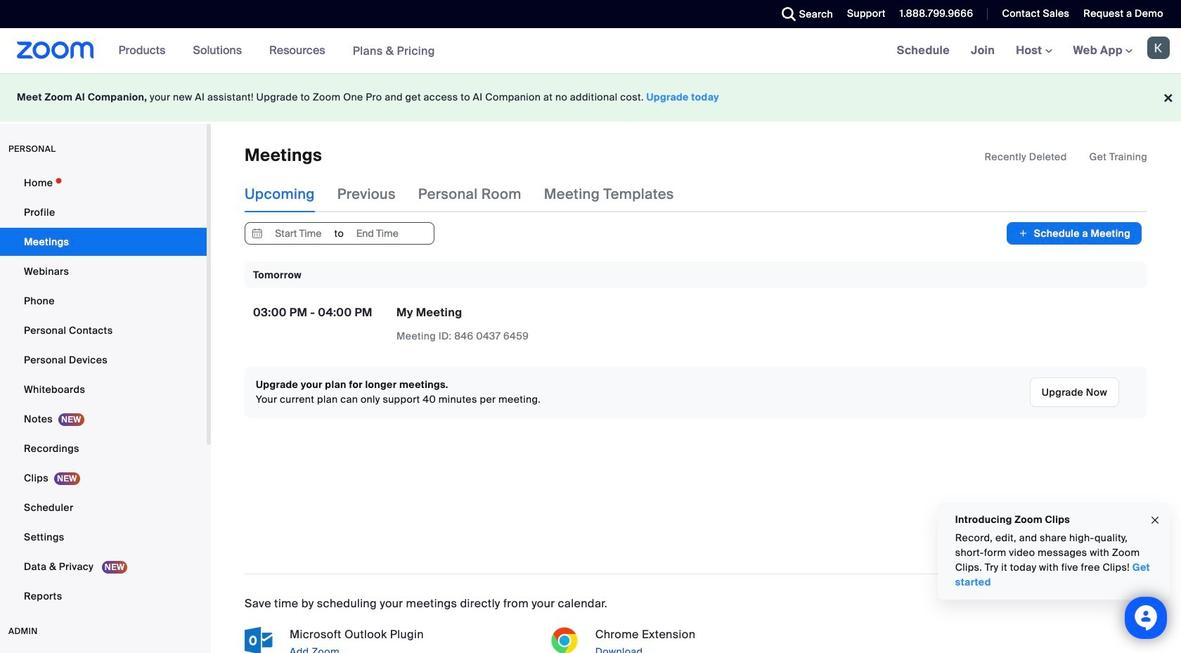 Task type: vqa. For each thing, say whether or not it's contained in the screenshot.
personal menu menu
yes



Task type: describe. For each thing, give the bounding box(es) containing it.
my meeting element
[[397, 305, 462, 320]]

date image
[[249, 223, 266, 244]]

product information navigation
[[108, 28, 446, 74]]

meetings navigation
[[886, 28, 1181, 74]]

1 horizontal spatial application
[[985, 150, 1148, 164]]



Task type: locate. For each thing, give the bounding box(es) containing it.
profile picture image
[[1148, 37, 1170, 59]]

1 vertical spatial application
[[397, 305, 643, 344]]

application
[[985, 150, 1148, 164], [397, 305, 643, 344]]

0 horizontal spatial application
[[397, 305, 643, 344]]

personal menu menu
[[0, 169, 207, 612]]

zoom logo image
[[17, 41, 94, 59]]

Date Range Picker End field
[[345, 223, 410, 244]]

close image
[[1150, 512, 1161, 528]]

footer
[[0, 73, 1181, 122]]

banner
[[0, 28, 1181, 74]]

0 vertical spatial application
[[985, 150, 1148, 164]]

tabs of meeting tab list
[[245, 176, 697, 213]]

add image
[[1018, 227, 1029, 241]]

Date Range Picker Start field
[[266, 223, 331, 244]]



